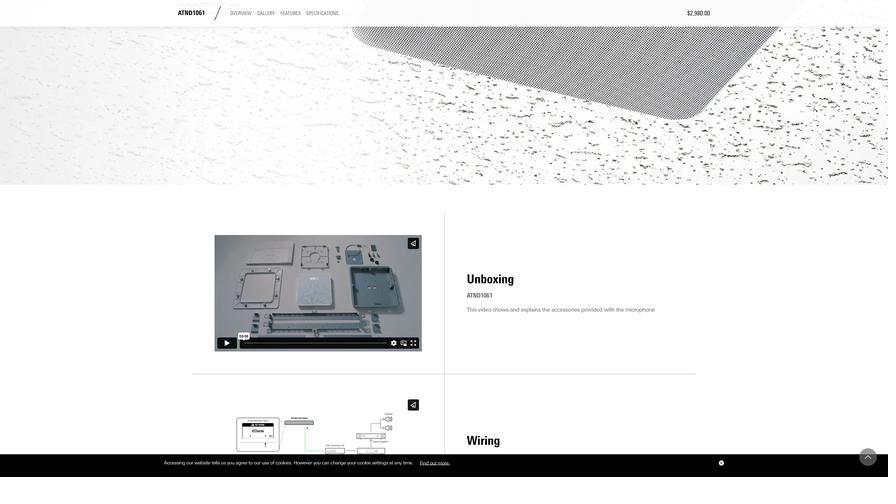 Task type: vqa. For each thing, say whether or not it's contained in the screenshot.
Accessing
yes



Task type: describe. For each thing, give the bounding box(es) containing it.
tells
[[212, 460, 220, 466]]

multiple atnd1061 units managed in the digital microphone manager software
[[178, 1, 311, 16]]

cookies.
[[276, 460, 292, 466]]

and
[[510, 307, 520, 313]]

website
[[194, 460, 210, 466]]

at
[[389, 460, 393, 466]]

this video shows and explains the accessories provided with the microphone
[[467, 307, 655, 313]]

in
[[203, 10, 207, 16]]

however
[[294, 460, 312, 466]]

any
[[394, 460, 402, 466]]

find out more.
[[420, 460, 450, 466]]

multiple
[[178, 1, 198, 8]]

unboxing
[[467, 272, 514, 287]]

explains
[[521, 307, 541, 313]]

video
[[478, 307, 491, 313]]

can
[[322, 460, 329, 466]]

gallery
[[257, 10, 275, 17]]

units
[[228, 1, 240, 8]]

divider line image
[[211, 6, 225, 20]]

with
[[604, 307, 615, 313]]

find
[[420, 460, 429, 466]]

arrow up image
[[865, 454, 871, 461]]

managed
[[178, 10, 201, 16]]

2 you from the left
[[313, 460, 321, 466]]

wiring
[[467, 434, 500, 448]]

overview
[[230, 10, 252, 17]]

atnd1061 inside multiple atnd1061 units managed in the digital microphone manager software
[[199, 1, 226, 8]]

your
[[347, 460, 356, 466]]

settings
[[372, 460, 388, 466]]

provided
[[581, 307, 603, 313]]

change
[[331, 460, 346, 466]]

$2,980.00
[[687, 9, 710, 17]]

out
[[430, 460, 437, 466]]

microphone
[[625, 307, 655, 313]]

this
[[467, 307, 477, 313]]

specifications
[[306, 10, 339, 17]]

2 our from the left
[[254, 460, 261, 466]]

cross image
[[720, 462, 722, 465]]



Task type: locate. For each thing, give the bounding box(es) containing it.
more.
[[438, 460, 450, 466]]

2 horizontal spatial the
[[616, 307, 624, 313]]

digital
[[218, 10, 234, 16]]

0 horizontal spatial you
[[227, 460, 235, 466]]

the inside multiple atnd1061 units managed in the digital microphone manager software
[[209, 10, 217, 16]]

find out more. link
[[415, 458, 455, 469]]

1 our from the left
[[186, 460, 193, 466]]

atnd1061 up video
[[467, 292, 493, 300]]

1 horizontal spatial the
[[542, 307, 550, 313]]

agree
[[236, 460, 247, 466]]

features
[[281, 10, 301, 17]]

the
[[209, 10, 217, 16], [542, 307, 550, 313], [616, 307, 624, 313]]

to
[[249, 460, 253, 466]]

cookie
[[357, 460, 371, 466]]

of
[[270, 460, 274, 466]]

1 horizontal spatial our
[[254, 460, 261, 466]]

atnd1061
[[199, 1, 226, 8], [178, 9, 205, 17], [467, 292, 493, 300], [467, 454, 493, 461]]

accessing our website tells us you agree to our use of cookies. however you can change your cookie settings at any time.
[[164, 460, 415, 466]]

atnd1061 down the multiple
[[178, 9, 205, 17]]

manager
[[266, 10, 288, 16]]

the for in
[[209, 10, 217, 16]]

our right "to"
[[254, 460, 261, 466]]

0 horizontal spatial our
[[186, 460, 193, 466]]

the right in
[[209, 10, 217, 16]]

the right the explains
[[542, 307, 550, 313]]

0 horizontal spatial the
[[209, 10, 217, 16]]

microphone
[[235, 10, 265, 16]]

software
[[290, 10, 311, 16]]

the for explains
[[542, 307, 550, 313]]

the right with
[[616, 307, 624, 313]]

accessing
[[164, 460, 185, 466]]

1 you from the left
[[227, 460, 235, 466]]

us
[[221, 460, 226, 466]]

use
[[262, 460, 269, 466]]

you
[[227, 460, 235, 466], [313, 460, 321, 466]]

time.
[[403, 460, 413, 466]]

you right us
[[227, 460, 235, 466]]

accessories
[[552, 307, 580, 313]]

our left website
[[186, 460, 193, 466]]

you left can
[[313, 460, 321, 466]]

our
[[186, 460, 193, 466], [254, 460, 261, 466]]

atnd1061 up in
[[199, 1, 226, 8]]

atnd1061 down wiring
[[467, 454, 493, 461]]

1 horizontal spatial you
[[313, 460, 321, 466]]

shows
[[493, 307, 509, 313]]



